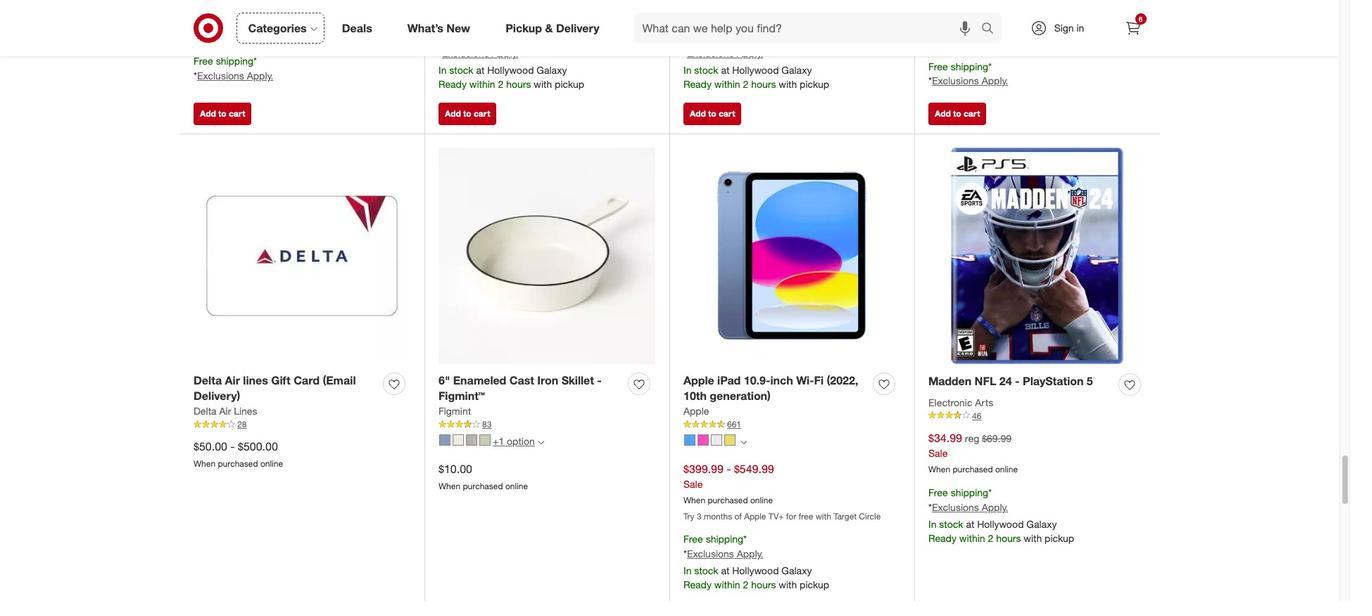 Task type: describe. For each thing, give the bounding box(es) containing it.
cart for 3rd 'add to cart' button from left
[[719, 108, 735, 119]]

661
[[727, 420, 741, 430]]

pickup
[[506, 21, 542, 35]]

circle
[[859, 512, 881, 522]]

all colors element
[[741, 438, 747, 447]]

option
[[507, 436, 535, 448]]

$50.00 - $500.00 when purchased online
[[194, 440, 283, 470]]

free for fourth 'add to cart' button from the right
[[194, 55, 213, 67]]

delivery)
[[194, 390, 240, 404]]

online inside "$399.99 - $549.99 sale when purchased online try 3 months of apple tv+ for free with target circle"
[[750, 496, 773, 506]]

apple link
[[684, 405, 709, 419]]

all colors image
[[741, 440, 747, 446]]

83
[[482, 420, 492, 430]]

6" enameled cast iron skillet - figmint™ link
[[439, 373, 622, 405]]

madden
[[929, 374, 972, 388]]

+1 option button
[[433, 431, 550, 454]]

add to cart for 4th 'add to cart' button from left
[[935, 108, 980, 119]]

$54.00 when purchased online
[[194, 13, 283, 43]]

free for 3rd 'add to cart' button from right
[[439, 33, 458, 45]]

pickup & delivery link
[[494, 13, 617, 44]]

28
[[237, 420, 247, 430]]

search button
[[975, 13, 1009, 46]]

1 add to cart button from the left
[[194, 103, 252, 125]]

83 link
[[439, 419, 655, 431]]

$34.99 reg $69.99 sale when purchased online
[[929, 431, 1018, 475]]

free for 4th 'add to cart' button from left
[[929, 60, 948, 72]]

46 link
[[929, 410, 1146, 423]]

of
[[735, 512, 742, 522]]

deals
[[342, 21, 372, 35]]

cream image
[[453, 435, 464, 446]]

online inside $34.99 reg $69.99 sale when purchased online
[[995, 464, 1018, 475]]

delivery
[[556, 21, 600, 35]]

$399.99 - $549.99 sale when purchased online try 3 months of apple tv+ for free with target circle
[[684, 463, 881, 522]]

pickup & delivery
[[506, 21, 600, 35]]

$15.00
[[976, 6, 1006, 18]]

iron
[[537, 374, 558, 388]]

exclusions for 3rd 'add to cart' button from right
[[442, 47, 489, 59]]

cart for fourth 'add to cart' button from the right
[[229, 108, 245, 119]]

delta air lines gift card (email delivery) link
[[194, 373, 377, 405]]

all colors + 1 more colors image
[[538, 440, 544, 446]]

add for 3rd 'add to cart' button from left
[[690, 108, 706, 119]]

blue image for $10.00
[[439, 435, 451, 446]]

- right 24
[[1015, 374, 1020, 388]]

free
[[799, 512, 813, 522]]

playstation
[[1023, 374, 1084, 388]]

What can we help you find? suggestions appear below search field
[[634, 13, 985, 44]]

air for lines
[[219, 406, 231, 418]]

+1
[[493, 436, 504, 448]]

delta air lines gift card (email delivery)
[[194, 374, 356, 404]]

madden nfl 24 - playstation 5 link
[[929, 374, 1093, 390]]

reg for $9.00
[[959, 6, 973, 18]]

enameled
[[453, 374, 506, 388]]

sign
[[1054, 22, 1074, 34]]

$10.00
[[439, 463, 472, 477]]

$50.00
[[194, 440, 227, 454]]

28 link
[[194, 419, 410, 431]]

661 link
[[684, 419, 900, 431]]

$500.00
[[238, 440, 278, 454]]

exclusions for 3rd 'add to cart' button from left
[[687, 47, 734, 59]]

online inside $54.00 when purchased online
[[260, 32, 283, 43]]

- inside "6" enameled cast iron skillet - figmint™"
[[597, 374, 602, 388]]

blue image for $399.99
[[684, 435, 696, 446]]

add to cart for fourth 'add to cart' button from the right
[[200, 108, 245, 119]]

exclusions for 4th 'add to cart' button from left
[[932, 75, 979, 87]]

$69.99
[[982, 433, 1012, 445]]

what's new link
[[395, 13, 488, 44]]

add for fourth 'add to cart' button from the right
[[200, 108, 216, 119]]

apple ipad 10.9-inch wi-fi (2022, 10th generation)
[[684, 374, 858, 404]]

0 vertical spatial when purchased online
[[684, 9, 773, 20]]

search
[[975, 22, 1009, 36]]

sign in
[[1054, 22, 1084, 34]]

+1 option
[[493, 436, 535, 448]]

new
[[447, 21, 470, 35]]

purchased inside "$10.00 when purchased online"
[[463, 482, 503, 492]]

- inside $50.00 - $500.00 when purchased online
[[230, 440, 235, 454]]

free for 3rd 'add to cart' button from left
[[684, 33, 703, 45]]

10.9-
[[744, 374, 771, 388]]

4 add to cart button from the left
[[929, 103, 987, 125]]

to for 3rd 'add to cart' button from right
[[463, 108, 471, 119]]

- inside "$399.99 - $549.99 sale when purchased online try 3 months of apple tv+ for free with target circle"
[[727, 463, 731, 477]]

$9.00
[[929, 4, 956, 18]]

electronic arts link
[[929, 396, 993, 410]]

card
[[294, 374, 320, 388]]

silver image
[[711, 435, 722, 446]]

arts
[[975, 397, 993, 409]]

when inside "$10.00 when purchased online"
[[439, 482, 461, 492]]

categories
[[248, 21, 307, 35]]

delta air lines
[[194, 406, 257, 418]]

3
[[697, 512, 702, 522]]

lines
[[243, 374, 268, 388]]

for
[[786, 512, 796, 522]]

skillet
[[562, 374, 594, 388]]

delta for delta air lines gift card (email delivery)
[[194, 374, 222, 388]]

madden nfl 24 - playstation 5
[[929, 374, 1093, 388]]



Task type: vqa. For each thing, say whether or not it's contained in the screenshot.
Apple link
yes



Task type: locate. For each thing, give the bounding box(es) containing it.
4 cart from the left
[[964, 108, 980, 119]]

reg inside $9.00 reg $15.00
[[959, 6, 973, 18]]

*
[[499, 33, 502, 45], [744, 33, 747, 45], [439, 47, 442, 59], [684, 47, 687, 59], [254, 55, 257, 67], [989, 60, 992, 72], [194, 70, 197, 82], [929, 75, 932, 87], [989, 487, 992, 499], [929, 502, 932, 514], [744, 534, 747, 546], [684, 549, 687, 560]]

2 blue image from the left
[[684, 435, 696, 446]]

0 vertical spatial sale
[[929, 447, 948, 459]]

-
[[597, 374, 602, 388], [1015, 374, 1020, 388], [230, 440, 235, 454], [727, 463, 731, 477]]

exclusions for fourth 'add to cart' button from the right
[[197, 70, 244, 82]]

10th
[[684, 390, 707, 404]]

delta air lines link
[[194, 405, 257, 419]]

add to cart for 3rd 'add to cart' button from right
[[445, 108, 490, 119]]

online inside "$10.00 when purchased online"
[[505, 482, 528, 492]]

cart for 4th 'add to cart' button from left
[[964, 108, 980, 119]]

0 horizontal spatial when purchased online
[[684, 9, 773, 20]]

delta inside delta air lines gift card (email delivery)
[[194, 374, 222, 388]]

delta up delivery) on the left of the page
[[194, 374, 222, 388]]

&
[[545, 21, 553, 35]]

$10.00 when purchased online
[[439, 463, 528, 492]]

purchased inside $34.99 reg $69.99 sale when purchased online
[[953, 464, 993, 475]]

2 vertical spatial apple
[[744, 512, 766, 522]]

reg for $34.99
[[965, 433, 979, 445]]

gift
[[271, 374, 291, 388]]

blue image left cream image
[[439, 435, 451, 446]]

when inside $50.00 - $500.00 when purchased online
[[194, 459, 216, 470]]

6" enameled cast iron skillet - figmint™
[[439, 374, 602, 404]]

add to cart
[[200, 108, 245, 119], [445, 108, 490, 119], [690, 108, 735, 119], [935, 108, 980, 119]]

- right skillet
[[597, 374, 602, 388]]

with inside "$399.99 - $549.99 sale when purchased online try 3 months of apple tv+ for free with target circle"
[[816, 512, 831, 522]]

hollywood
[[487, 64, 534, 76], [732, 64, 779, 76], [977, 519, 1024, 531], [732, 565, 779, 577]]

free shipping * * exclusions apply. down search button
[[929, 60, 1008, 87]]

pickup
[[555, 78, 584, 90], [800, 78, 829, 90], [1045, 533, 1074, 545], [800, 579, 829, 591]]

apple ipad 10.9-inch wi-fi (2022, 10th generation) link
[[684, 373, 867, 405]]

$34.99
[[929, 431, 962, 445]]

0 vertical spatial air
[[225, 374, 240, 388]]

in
[[1077, 22, 1084, 34]]

6"
[[439, 374, 450, 388]]

purchased inside $50.00 - $500.00 when purchased online
[[218, 459, 258, 470]]

3 add to cart button from the left
[[684, 103, 742, 125]]

24
[[1000, 374, 1012, 388]]

sale for $34.99
[[929, 447, 948, 459]]

shipping
[[461, 33, 499, 45], [706, 33, 744, 45], [216, 55, 254, 67], [951, 60, 989, 72], [951, 487, 989, 499], [706, 534, 744, 546]]

1 cart from the left
[[229, 108, 245, 119]]

6
[[1139, 15, 1143, 23]]

sale down $34.99 on the bottom of page
[[929, 447, 948, 459]]

apply. down 'what can we help you find? suggestions appear below' search box
[[737, 47, 763, 59]]

ipad
[[717, 374, 741, 388]]

apple for apple
[[684, 406, 709, 418]]

hours
[[506, 78, 531, 90], [751, 78, 776, 90], [996, 533, 1021, 545], [751, 579, 776, 591]]

0 horizontal spatial free shipping * * exclusions apply.
[[194, 55, 273, 82]]

1 horizontal spatial sale
[[929, 447, 948, 459]]

to for 3rd 'add to cart' button from left
[[708, 108, 716, 119]]

when inside $54.00 when purchased online
[[194, 32, 216, 43]]

when
[[684, 9, 706, 20], [194, 32, 216, 43], [929, 37, 951, 48], [194, 459, 216, 470], [929, 464, 951, 475], [439, 482, 461, 492], [684, 496, 706, 506]]

add to cart button
[[194, 103, 252, 125], [439, 103, 497, 125], [684, 103, 742, 125], [929, 103, 987, 125]]

- right $399.99
[[727, 463, 731, 477]]

air down delivery) on the left of the page
[[219, 406, 231, 418]]

apple up 10th in the bottom of the page
[[684, 374, 714, 388]]

1 add from the left
[[200, 108, 216, 119]]

light gray image
[[466, 435, 477, 446]]

apple for apple ipad 10.9-inch wi-fi (2022, 10th generation)
[[684, 374, 714, 388]]

wi-
[[796, 374, 814, 388]]

exclusions apply. button
[[442, 47, 518, 61], [687, 47, 763, 61], [197, 69, 273, 83], [932, 74, 1008, 88], [932, 501, 1008, 516], [687, 548, 763, 562]]

1 vertical spatial delta
[[194, 406, 217, 418]]

shipping for 4th 'add to cart' button from left
[[951, 60, 989, 72]]

1 vertical spatial apple
[[684, 406, 709, 418]]

apply. down search button
[[982, 75, 1008, 87]]

sale inside $34.99 reg $69.99 sale when purchased online
[[929, 447, 948, 459]]

2 cart from the left
[[474, 108, 490, 119]]

apply. down $34.99 reg $69.99 sale when purchased online
[[982, 502, 1008, 514]]

purchased inside $54.00 when purchased online
[[218, 32, 258, 43]]

1 add to cart from the left
[[200, 108, 245, 119]]

shipping for 3rd 'add to cart' button from right
[[461, 33, 499, 45]]

$9.00 reg $15.00
[[929, 4, 1006, 18]]

apple down 10th in the bottom of the page
[[684, 406, 709, 418]]

pink image
[[698, 435, 709, 446]]

sign in link
[[1018, 13, 1106, 44]]

4 to from the left
[[953, 108, 961, 119]]

cast
[[510, 374, 534, 388]]

6" enameled cast iron skillet - figmint™ image
[[439, 148, 655, 365], [439, 148, 655, 365]]

3 to from the left
[[708, 108, 716, 119]]

delta for delta air lines
[[194, 406, 217, 418]]

online inside $50.00 - $500.00 when purchased online
[[260, 459, 283, 470]]

3 cart from the left
[[719, 108, 735, 119]]

apply. for 3rd 'add to cart' button from left
[[737, 47, 763, 59]]

6 link
[[1118, 13, 1149, 44]]

5
[[1087, 374, 1093, 388]]

figmint
[[439, 406, 471, 418]]

electronic
[[929, 397, 973, 409]]

cart for 3rd 'add to cart' button from right
[[474, 108, 490, 119]]

0 vertical spatial reg
[[959, 6, 973, 18]]

2 delta from the top
[[194, 406, 217, 418]]

0 vertical spatial delta
[[194, 374, 222, 388]]

sale down $399.99
[[684, 479, 703, 491]]

add for 3rd 'add to cart' button from right
[[445, 108, 461, 119]]

air up delivery) on the left of the page
[[225, 374, 240, 388]]

fi
[[814, 374, 824, 388]]

apple inside apple ipad 10.9-inch wi-fi (2022, 10th generation)
[[684, 374, 714, 388]]

generation)
[[710, 390, 771, 404]]

1 vertical spatial when purchased online
[[929, 37, 1018, 48]]

add for 4th 'add to cart' button from left
[[935, 108, 951, 119]]

air inside delta air lines gift card (email delivery)
[[225, 374, 240, 388]]

figmint™
[[439, 390, 485, 404]]

madden nfl 24 - playstation 5 image
[[929, 148, 1146, 365], [929, 148, 1146, 365]]

reg inside $34.99 reg $69.99 sale when purchased online
[[965, 433, 979, 445]]

0 horizontal spatial sale
[[684, 479, 703, 491]]

- right $50.00
[[230, 440, 235, 454]]

1 vertical spatial reg
[[965, 433, 979, 445]]

categories link
[[236, 13, 324, 44]]

apple right the of
[[744, 512, 766, 522]]

sale
[[929, 447, 948, 459], [684, 479, 703, 491]]

0 vertical spatial apple
[[684, 374, 714, 388]]

air for lines
[[225, 374, 240, 388]]

reg
[[959, 6, 973, 18], [965, 433, 979, 445]]

to
[[218, 108, 226, 119], [463, 108, 471, 119], [708, 108, 716, 119], [953, 108, 961, 119]]

deals link
[[330, 13, 390, 44]]

reg down '46'
[[965, 433, 979, 445]]

apply.
[[492, 47, 518, 59], [737, 47, 763, 59], [247, 70, 273, 82], [982, 75, 1008, 87], [982, 502, 1008, 514], [737, 549, 763, 560]]

(2022,
[[827, 374, 858, 388]]

purchased
[[708, 9, 748, 20], [218, 32, 258, 43], [953, 37, 993, 48], [218, 459, 258, 470], [953, 464, 993, 475], [463, 482, 503, 492], [708, 496, 748, 506]]

2 add to cart button from the left
[[439, 103, 497, 125]]

apple ipad 10.9-inch wi-fi (2022, 10th generation) image
[[684, 148, 900, 365], [684, 148, 900, 365]]

free shipping * * exclusions apply. for fourth 'add to cart' button from the right
[[194, 55, 273, 82]]

delta air lines gift card (email delivery) image
[[194, 148, 410, 365]]

what's new
[[407, 21, 470, 35]]

free
[[439, 33, 458, 45], [684, 33, 703, 45], [194, 55, 213, 67], [929, 60, 948, 72], [929, 487, 948, 499], [684, 534, 703, 546]]

3 add from the left
[[690, 108, 706, 119]]

add to cart for 3rd 'add to cart' button from left
[[690, 108, 735, 119]]

blue image left pink icon
[[684, 435, 696, 446]]

free shipping * * exclusions apply.
[[194, 55, 273, 82], [929, 60, 1008, 87]]

lines
[[234, 406, 257, 418]]

$399.99
[[684, 463, 724, 477]]

apple inside "$399.99 - $549.99 sale when purchased online try 3 months of apple tv+ for free with target circle"
[[744, 512, 766, 522]]

2 add to cart from the left
[[445, 108, 490, 119]]

target
[[834, 512, 857, 522]]

2 add from the left
[[445, 108, 461, 119]]

apply. for 4th 'add to cart' button from left
[[982, 75, 1008, 87]]

3 add to cart from the left
[[690, 108, 735, 119]]

what's
[[407, 21, 443, 35]]

inch
[[771, 374, 793, 388]]

to for 4th 'add to cart' button from left
[[953, 108, 961, 119]]

1 horizontal spatial blue image
[[684, 435, 696, 446]]

reg right $9.00
[[959, 6, 973, 18]]

apply. down pickup
[[492, 47, 518, 59]]

blue image
[[439, 435, 451, 446], [684, 435, 696, 446]]

months
[[704, 512, 732, 522]]

1 to from the left
[[218, 108, 226, 119]]

to for fourth 'add to cart' button from the right
[[218, 108, 226, 119]]

sale inside "$399.99 - $549.99 sale when purchased online try 3 months of apple tv+ for free with target circle"
[[684, 479, 703, 491]]

sale for $399.99
[[684, 479, 703, 491]]

apply. for 3rd 'add to cart' button from right
[[492, 47, 518, 59]]

sage green image
[[479, 435, 491, 446]]

free shipping * * exclusions apply. down $54.00 when purchased online
[[194, 55, 273, 82]]

all colors + 1 more colors element
[[538, 438, 544, 447]]

try
[[684, 512, 695, 522]]

nfl
[[975, 374, 997, 388]]

apple
[[684, 374, 714, 388], [684, 406, 709, 418], [744, 512, 766, 522]]

$54.00
[[194, 13, 227, 27]]

at
[[476, 64, 485, 76], [721, 64, 730, 76], [966, 519, 975, 531], [721, 565, 730, 577]]

46
[[972, 411, 982, 421]]

in
[[439, 64, 447, 76], [684, 64, 692, 76], [929, 519, 937, 531], [684, 565, 692, 577]]

1 vertical spatial sale
[[684, 479, 703, 491]]

$549.99
[[734, 463, 774, 477]]

figmint link
[[439, 405, 471, 419]]

apply. down the of
[[737, 549, 763, 560]]

(email
[[323, 374, 356, 388]]

purchased inside "$399.99 - $549.99 sale when purchased online try 3 months of apple tv+ for free with target circle"
[[708, 496, 748, 506]]

2 to from the left
[[463, 108, 471, 119]]

delta down delivery) on the left of the page
[[194, 406, 217, 418]]

shipping for fourth 'add to cart' button from the right
[[216, 55, 254, 67]]

4 add to cart from the left
[[935, 108, 980, 119]]

electronic arts
[[929, 397, 993, 409]]

free shipping * * exclusions apply. for 4th 'add to cart' button from left
[[929, 60, 1008, 87]]

apply. for fourth 'add to cart' button from the right
[[247, 70, 273, 82]]

yellow image
[[724, 435, 736, 446]]

apply. down categories
[[247, 70, 273, 82]]

1 delta from the top
[[194, 374, 222, 388]]

shipping for 3rd 'add to cart' button from left
[[706, 33, 744, 45]]

1 vertical spatial air
[[219, 406, 231, 418]]

1 horizontal spatial free shipping * * exclusions apply.
[[929, 60, 1008, 87]]

tv+
[[769, 512, 784, 522]]

when inside "$399.99 - $549.99 sale when purchased online try 3 months of apple tv+ for free with target circle"
[[684, 496, 706, 506]]

1 blue image from the left
[[439, 435, 451, 446]]

0 horizontal spatial blue image
[[439, 435, 451, 446]]

stock
[[449, 64, 473, 76], [694, 64, 719, 76], [939, 519, 964, 531], [694, 565, 719, 577]]

when inside $34.99 reg $69.99 sale when purchased online
[[929, 464, 951, 475]]

4 add from the left
[[935, 108, 951, 119]]

1 horizontal spatial when purchased online
[[929, 37, 1018, 48]]

within
[[469, 78, 495, 90], [714, 78, 740, 90], [959, 533, 985, 545], [714, 579, 740, 591]]

with
[[534, 78, 552, 90], [779, 78, 797, 90], [816, 512, 831, 522], [1024, 533, 1042, 545], [779, 579, 797, 591]]



